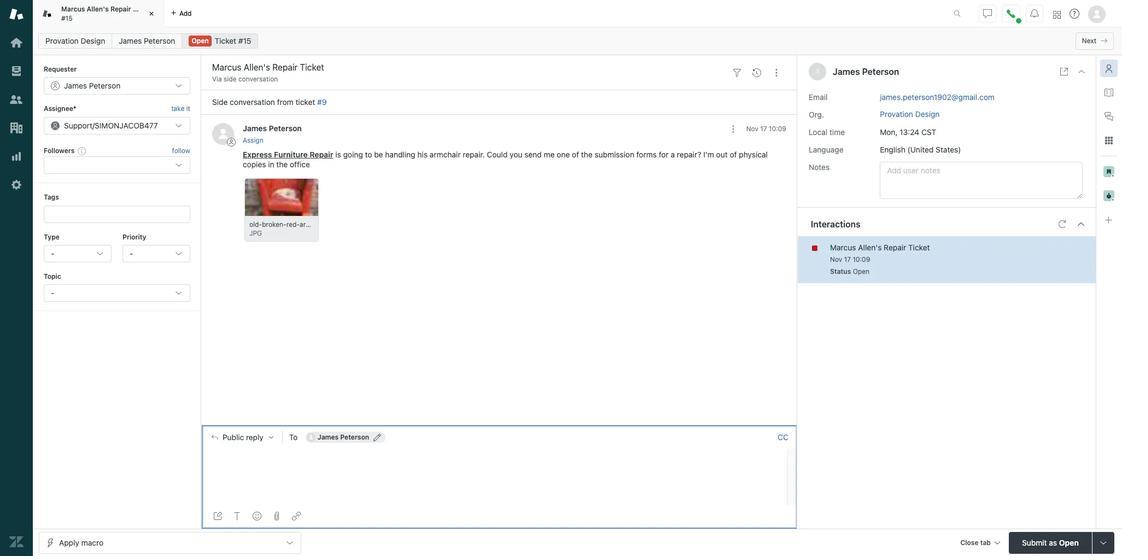 Task type: locate. For each thing, give the bounding box(es) containing it.
his
[[418, 150, 428, 159]]

james peterson link
[[112, 33, 182, 49], [243, 124, 302, 133]]

0 horizontal spatial james peterson link
[[112, 33, 182, 49]]

marcus inside the marcus allen's repair ticket #15
[[61, 5, 85, 13]]

conversation
[[238, 75, 278, 83], [230, 98, 275, 107]]

0 horizontal spatial provation design link
[[38, 33, 112, 49]]

design inside secondary element
[[81, 36, 105, 45]]

0 horizontal spatial provation design
[[45, 36, 105, 45]]

provation up requester
[[45, 36, 79, 45]]

tab
[[981, 539, 991, 547]]

0 vertical spatial design
[[81, 36, 105, 45]]

the
[[581, 150, 593, 159], [276, 160, 288, 169]]

user image
[[815, 68, 821, 75]]

17
[[761, 125, 767, 133], [844, 255, 851, 263]]

0 vertical spatial ticket
[[133, 5, 153, 13]]

edit user image
[[374, 434, 381, 441]]

local
[[809, 127, 828, 137]]

0 vertical spatial james peterson link
[[112, 33, 182, 49]]

next
[[1083, 37, 1097, 45]]

conversation up side conversation from ticket #9 on the top left
[[238, 75, 278, 83]]

repair for marcus allen's repair ticket #15
[[110, 5, 131, 13]]

1 horizontal spatial nov
[[830, 255, 843, 263]]

0 vertical spatial close image
[[146, 8, 157, 19]]

james peterson inside secondary element
[[119, 36, 175, 45]]

17 up physical
[[761, 125, 767, 133]]

1 vertical spatial 17
[[844, 255, 851, 263]]

marcus inside marcus allen's repair ticket nov 17 10:09 status open
[[830, 243, 856, 252]]

1 horizontal spatial 10:09
[[853, 255, 871, 263]]

public reply button
[[202, 426, 282, 449]]

organizations image
[[9, 121, 24, 135]]

add link (cmd k) image
[[292, 512, 301, 521]]

0 horizontal spatial 10:09
[[769, 125, 787, 133]]

james peterson
[[119, 36, 175, 45], [833, 67, 900, 77], [64, 81, 120, 90], [318, 433, 369, 441]]

provation design up 13:24
[[880, 109, 940, 118]]

0 vertical spatial repair
[[110, 5, 131, 13]]

1 vertical spatial repair
[[310, 150, 333, 159]]

-
[[51, 249, 54, 258], [130, 249, 133, 258], [51, 288, 54, 298]]

one
[[557, 150, 570, 159]]

get started image
[[9, 36, 24, 50]]

provation design
[[45, 36, 105, 45], [880, 109, 940, 118]]

provation
[[45, 36, 79, 45], [880, 109, 914, 118]]

office
[[290, 160, 310, 169]]

james peterson right user image
[[833, 67, 900, 77]]

bookmarks image
[[1104, 166, 1115, 177]]

1 horizontal spatial provation design
[[880, 109, 940, 118]]

Add user notes text field
[[880, 162, 1083, 199]]

nov
[[747, 125, 759, 133], [830, 255, 843, 263]]

marcus for marcus allen's repair ticket #15
[[61, 5, 85, 13]]

1 vertical spatial provation
[[880, 109, 914, 118]]

handling
[[385, 150, 416, 159]]

#15 right zendesk support image
[[61, 14, 73, 22]]

knowledge image
[[1105, 88, 1114, 97]]

2 horizontal spatial ticket
[[909, 243, 930, 252]]

james peterson down add dropdown button
[[119, 36, 175, 45]]

of right one
[[572, 150, 579, 159]]

1 horizontal spatial #15
[[238, 36, 251, 45]]

customer context image
[[1105, 64, 1114, 73]]

marcus for marcus allen's repair ticket nov 17 10:09 status open
[[830, 243, 856, 252]]

1 vertical spatial close image
[[1078, 67, 1086, 76]]

repair inside the marcus allen's repair ticket #15
[[110, 5, 131, 13]]

1 vertical spatial ticket
[[215, 36, 236, 45]]

1 vertical spatial #15
[[238, 36, 251, 45]]

- for priority
[[130, 249, 133, 258]]

follow button
[[172, 146, 190, 156]]

provation design up requester
[[45, 36, 105, 45]]

marcus allen's repair ticket #15
[[61, 5, 153, 22]]

take it
[[171, 105, 190, 113]]

0 vertical spatial #15
[[61, 14, 73, 22]]

1 horizontal spatial provation design link
[[880, 109, 940, 118]]

1 vertical spatial the
[[276, 160, 288, 169]]

displays possible ticket submission types image
[[1100, 539, 1108, 547]]

james up assign
[[243, 124, 267, 133]]

provation design link up 13:24
[[880, 109, 940, 118]]

provation design inside 'link'
[[45, 36, 105, 45]]

allen's for marcus allen's repair ticket nov 17 10:09 status open
[[858, 243, 882, 252]]

0 horizontal spatial close image
[[146, 8, 157, 19]]

open
[[192, 37, 209, 45], [853, 267, 870, 275], [1060, 538, 1079, 547]]

allen's inside the marcus allen's repair ticket #15
[[87, 5, 109, 13]]

simonjacob477
[[95, 121, 158, 130]]

1 horizontal spatial - button
[[123, 245, 190, 263]]

james peterson link down add dropdown button
[[112, 33, 182, 49]]

james inside 'james peterson assign'
[[243, 124, 267, 133]]

button displays agent's chat status as invisible. image
[[984, 9, 992, 18]]

avatar image
[[212, 123, 234, 145]]

- down type on the top of the page
[[51, 249, 54, 258]]

1 vertical spatial marcus
[[830, 243, 856, 252]]

nov right additional actions icon
[[747, 125, 759, 133]]

public reply
[[223, 433, 264, 442]]

provation inside provation design 'link'
[[45, 36, 79, 45]]

old broken red armchair near brick wall exterior 2bfdpp0.jpg image
[[245, 179, 319, 216]]

design down the marcus allen's repair ticket #15
[[81, 36, 105, 45]]

ticket
[[133, 5, 153, 13], [215, 36, 236, 45], [909, 243, 930, 252]]

james down the marcus allen's repair ticket #15
[[119, 36, 142, 45]]

1 vertical spatial james peterson link
[[243, 124, 302, 133]]

- down topic at the left of the page
[[51, 288, 54, 298]]

open down the add on the top of the page
[[192, 37, 209, 45]]

1 - button from the left
[[44, 245, 112, 263]]

allen's inside marcus allen's repair ticket nov 17 10:09 status open
[[858, 243, 882, 252]]

james.peterson1902@gmail.com image
[[307, 433, 316, 442]]

1 vertical spatial 10:09
[[853, 255, 871, 263]]

1 horizontal spatial marcus
[[830, 243, 856, 252]]

support
[[64, 121, 92, 130]]

0 horizontal spatial provation
[[45, 36, 79, 45]]

notifications image
[[1031, 9, 1039, 18]]

1 horizontal spatial ticket
[[215, 36, 236, 45]]

time tracking image
[[1104, 190, 1115, 201]]

#9
[[317, 98, 327, 107]]

0 horizontal spatial ticket
[[133, 5, 153, 13]]

james down requester
[[64, 81, 87, 90]]

could
[[487, 150, 508, 159]]

- inside topic element
[[51, 288, 54, 298]]

close image right view more details icon
[[1078, 67, 1086, 76]]

1 vertical spatial provation design link
[[880, 109, 940, 118]]

- down priority
[[130, 249, 133, 258]]

the right "in"
[[276, 160, 288, 169]]

0 horizontal spatial the
[[276, 160, 288, 169]]

customers image
[[9, 92, 24, 107]]

1 horizontal spatial open
[[853, 267, 870, 275]]

0 horizontal spatial - button
[[44, 245, 112, 263]]

10:09 down the interactions
[[853, 255, 871, 263]]

admin image
[[9, 178, 24, 192]]

1 horizontal spatial provation
[[880, 109, 914, 118]]

james peterson inside requester element
[[64, 81, 120, 90]]

close
[[961, 539, 979, 547]]

#15 up via side conversation
[[238, 36, 251, 45]]

james peterson down requester
[[64, 81, 120, 90]]

1 horizontal spatial 17
[[844, 255, 851, 263]]

english
[[880, 145, 906, 154]]

public
[[223, 433, 244, 442]]

10:09 left local on the right top of the page
[[769, 125, 787, 133]]

17 up status
[[844, 255, 851, 263]]

filter image
[[733, 68, 742, 77]]

mon, 13:24 cst
[[880, 127, 937, 137]]

via
[[212, 75, 222, 83]]

repair?
[[677, 150, 702, 159]]

0 vertical spatial provation
[[45, 36, 79, 45]]

1 vertical spatial nov
[[830, 255, 843, 263]]

0 horizontal spatial of
[[572, 150, 579, 159]]

of
[[572, 150, 579, 159], [730, 150, 737, 159]]

0 vertical spatial allen's
[[87, 5, 109, 13]]

add
[[179, 9, 192, 17]]

secondary element
[[33, 30, 1123, 52]]

provation design link
[[38, 33, 112, 49], [880, 109, 940, 118]]

tab
[[33, 0, 164, 27]]

provation up the mon,
[[880, 109, 914, 118]]

notes
[[809, 162, 830, 172]]

james peterson link up assign
[[243, 124, 302, 133]]

close image left add dropdown button
[[146, 8, 157, 19]]

local time
[[809, 127, 845, 137]]

Public reply composer text field
[[207, 449, 784, 472]]

repair inside marcus allen's repair ticket nov 17 10:09 status open
[[884, 243, 907, 252]]

of right out
[[730, 150, 737, 159]]

james
[[119, 36, 142, 45], [833, 67, 860, 77], [64, 81, 87, 90], [243, 124, 267, 133], [318, 433, 339, 441]]

the right one
[[581, 150, 593, 159]]

1 horizontal spatial close image
[[1078, 67, 1086, 76]]

org.
[[809, 110, 824, 119]]

view more details image
[[1060, 67, 1069, 76]]

apply
[[59, 538, 79, 547]]

1 vertical spatial design
[[916, 109, 940, 118]]

marcus
[[61, 5, 85, 13], [830, 243, 856, 252]]

0 horizontal spatial repair
[[110, 5, 131, 13]]

0 horizontal spatial design
[[81, 36, 105, 45]]

peterson inside requester element
[[89, 81, 120, 90]]

open inside secondary element
[[192, 37, 209, 45]]

0 vertical spatial open
[[192, 37, 209, 45]]

it
[[186, 105, 190, 113]]

provation for rightmost provation design 'link'
[[880, 109, 914, 118]]

0 vertical spatial provation design
[[45, 36, 105, 45]]

james peterson right james.peterson1902@gmail.com image
[[318, 433, 369, 441]]

take
[[171, 105, 185, 113]]

0 horizontal spatial #15
[[61, 14, 73, 22]]

Subject field
[[210, 61, 725, 74]]

2 horizontal spatial repair
[[884, 243, 907, 252]]

peterson
[[144, 36, 175, 45], [862, 67, 900, 77], [89, 81, 120, 90], [269, 124, 302, 133], [340, 433, 369, 441]]

Nov 17 10:09 text field
[[747, 125, 787, 133]]

peterson inside 'james peterson assign'
[[269, 124, 302, 133]]

0 vertical spatial provation design link
[[38, 33, 112, 49]]

assign
[[243, 136, 264, 144]]

1 horizontal spatial james peterson link
[[243, 124, 302, 133]]

1 vertical spatial provation design
[[880, 109, 940, 118]]

close tab
[[961, 539, 991, 547]]

/
[[92, 121, 95, 130]]

language
[[809, 145, 844, 154]]

james peterson link inside secondary element
[[112, 33, 182, 49]]

2 vertical spatial repair
[[884, 243, 907, 252]]

followers element
[[44, 157, 190, 174]]

ticket inside marcus allen's repair ticket nov 17 10:09 status open
[[909, 243, 930, 252]]

views image
[[9, 64, 24, 78]]

repair
[[110, 5, 131, 13], [310, 150, 333, 159], [884, 243, 907, 252]]

0 vertical spatial nov
[[747, 125, 759, 133]]

0 vertical spatial marcus
[[61, 5, 85, 13]]

1 horizontal spatial of
[[730, 150, 737, 159]]

- button for priority
[[123, 245, 190, 263]]

allen's
[[87, 5, 109, 13], [858, 243, 882, 252]]

1 horizontal spatial repair
[[310, 150, 333, 159]]

conversation down via side conversation
[[230, 98, 275, 107]]

10:09
[[769, 125, 787, 133], [853, 255, 871, 263]]

open down nov 17 10:09 text box
[[853, 267, 870, 275]]

ticket inside the marcus allen's repair ticket #15
[[133, 5, 153, 13]]

- button down type on the top of the page
[[44, 245, 112, 263]]

- button down priority
[[123, 245, 190, 263]]

#15
[[61, 14, 73, 22], [238, 36, 251, 45]]

follow
[[172, 147, 190, 155]]

2 vertical spatial ticket
[[909, 243, 930, 252]]

- button for type
[[44, 245, 112, 263]]

close tab button
[[956, 532, 1005, 556]]

ticket for marcus allen's repair ticket #15
[[133, 5, 153, 13]]

nov up status
[[830, 255, 843, 263]]

add attachment image
[[272, 512, 281, 521]]

close image
[[146, 8, 157, 19], [1078, 67, 1086, 76]]

design
[[81, 36, 105, 45], [916, 109, 940, 118]]

1 vertical spatial allen's
[[858, 243, 882, 252]]

0 horizontal spatial allen's
[[87, 5, 109, 13]]

provation design link inside secondary element
[[38, 33, 112, 49]]

0 horizontal spatial open
[[192, 37, 209, 45]]

1 horizontal spatial allen's
[[858, 243, 882, 252]]

0 vertical spatial 17
[[761, 125, 767, 133]]

jpg link
[[245, 178, 319, 242]]

get help image
[[1070, 9, 1080, 19]]

1 vertical spatial open
[[853, 267, 870, 275]]

open right as
[[1060, 538, 1079, 547]]

2 - button from the left
[[123, 245, 190, 263]]

1 of from the left
[[572, 150, 579, 159]]

- button
[[44, 245, 112, 263], [123, 245, 190, 263]]

as
[[1049, 538, 1058, 547]]

hide composer image
[[495, 421, 504, 430]]

1 horizontal spatial the
[[581, 150, 593, 159]]

provation design link up requester
[[38, 33, 112, 49]]

2 vertical spatial open
[[1060, 538, 1079, 547]]

zendesk support image
[[9, 7, 24, 21]]

design up cst
[[916, 109, 940, 118]]

0 horizontal spatial marcus
[[61, 5, 85, 13]]

is
[[335, 150, 341, 159]]

repair for marcus allen's repair ticket nov 17 10:09 status open
[[884, 243, 907, 252]]

zendesk image
[[9, 535, 24, 549]]



Task type: vqa. For each thing, say whether or not it's contained in the screenshot.
repair related to Marcus Allen's Repair Ticket Nov 17 10:09 Status Open
yes



Task type: describe. For each thing, give the bounding box(es) containing it.
i'm
[[704, 150, 714, 159]]

repair.
[[463, 150, 485, 159]]

draft mode image
[[213, 512, 222, 521]]

#9 link
[[317, 98, 327, 107]]

close image inside the tabs "tab list"
[[146, 8, 157, 19]]

james right user image
[[833, 67, 860, 77]]

macro
[[81, 538, 103, 547]]

to
[[289, 432, 298, 442]]

cc
[[778, 432, 789, 442]]

repair for express furniture repair
[[310, 150, 333, 159]]

0 vertical spatial 10:09
[[769, 125, 787, 133]]

10:09 inside marcus allen's repair ticket nov 17 10:09 status open
[[853, 255, 871, 263]]

requester element
[[44, 77, 190, 95]]

format text image
[[233, 512, 242, 521]]

0 horizontal spatial nov
[[747, 125, 759, 133]]

2 horizontal spatial open
[[1060, 538, 1079, 547]]

forms
[[637, 150, 657, 159]]

submit
[[1022, 538, 1047, 547]]

Nov 17 10:09 text field
[[830, 255, 871, 263]]

submit as open
[[1022, 538, 1079, 547]]

info on adding followers image
[[78, 147, 87, 155]]

tags
[[44, 193, 59, 201]]

followers
[[44, 146, 75, 155]]

jpg
[[249, 229, 262, 237]]

going
[[343, 150, 363, 159]]

support / simonjacob477
[[64, 121, 158, 130]]

james inside secondary element
[[119, 36, 142, 45]]

2 of from the left
[[730, 150, 737, 159]]

out
[[716, 150, 728, 159]]

states)
[[936, 145, 961, 154]]

provation design for provation design 'link' within secondary element
[[45, 36, 105, 45]]

1 vertical spatial conversation
[[230, 98, 275, 107]]

james peterson assign
[[243, 124, 302, 144]]

reply
[[246, 433, 264, 442]]

for
[[659, 150, 669, 159]]

furniture
[[274, 150, 308, 159]]

nov inside marcus allen's repair ticket nov 17 10:09 status open
[[830, 255, 843, 263]]

submission
[[595, 150, 635, 159]]

1 horizontal spatial design
[[916, 109, 940, 118]]

events image
[[753, 68, 761, 77]]

Tags field
[[52, 209, 180, 220]]

express furniture repair
[[243, 150, 333, 159]]

english (united states)
[[880, 145, 961, 154]]

#15 inside secondary element
[[238, 36, 251, 45]]

0 vertical spatial the
[[581, 150, 593, 159]]

requester
[[44, 65, 77, 73]]

interactions
[[811, 219, 861, 229]]

provation for provation design 'link' within secondary element
[[45, 36, 79, 45]]

tab containing marcus allen's repair ticket
[[33, 0, 164, 27]]

in
[[268, 160, 274, 169]]

to
[[365, 150, 372, 159]]

add button
[[164, 0, 198, 27]]

ticket #15
[[215, 36, 251, 45]]

is going to be handling his armchair repair. could you send me one of the submission forms for a repair? i'm out of physical copies in the office
[[243, 150, 768, 169]]

email
[[809, 92, 828, 102]]

allen's for marcus allen's repair ticket #15
[[87, 5, 109, 13]]

send
[[525, 150, 542, 159]]

mon,
[[880, 127, 898, 137]]

apply macro
[[59, 538, 103, 547]]

be
[[374, 150, 383, 159]]

a
[[671, 150, 675, 159]]

peterson inside secondary element
[[144, 36, 175, 45]]

take it button
[[171, 104, 190, 115]]

provation design for rightmost provation design 'link'
[[880, 109, 940, 118]]

additional actions image
[[729, 125, 738, 133]]

topic
[[44, 272, 61, 281]]

side
[[212, 98, 228, 107]]

(united
[[908, 145, 934, 154]]

marcus allen's repair ticket nov 17 10:09 status open
[[830, 243, 930, 275]]

open inside marcus allen's repair ticket nov 17 10:09 status open
[[853, 267, 870, 275]]

reporting image
[[9, 149, 24, 164]]

james inside requester element
[[64, 81, 87, 90]]

ticket inside secondary element
[[215, 36, 236, 45]]

copies
[[243, 160, 266, 169]]

james right james.peterson1902@gmail.com image
[[318, 433, 339, 441]]

main element
[[0, 0, 33, 556]]

physical
[[739, 150, 768, 159]]

assignee* element
[[44, 117, 190, 134]]

via side conversation
[[212, 75, 278, 83]]

17 inside marcus allen's repair ticket nov 17 10:09 status open
[[844, 255, 851, 263]]

0 vertical spatial conversation
[[238, 75, 278, 83]]

tabs tab list
[[33, 0, 943, 27]]

you
[[510, 150, 523, 159]]

express
[[243, 150, 272, 159]]

insert emojis image
[[253, 512, 261, 521]]

priority
[[123, 233, 146, 241]]

type
[[44, 233, 60, 241]]

me
[[544, 150, 555, 159]]

time
[[830, 127, 845, 137]]

side
[[224, 75, 237, 83]]

james.peterson1902@gmail.com
[[880, 92, 995, 102]]

#15 inside the marcus allen's repair ticket #15
[[61, 14, 73, 22]]

from
[[277, 98, 294, 107]]

next button
[[1076, 32, 1114, 50]]

topic element
[[44, 285, 190, 302]]

ticket actions image
[[772, 68, 781, 77]]

ticket
[[296, 98, 315, 107]]

cst
[[922, 127, 937, 137]]

cc button
[[778, 432, 789, 442]]

- for type
[[51, 249, 54, 258]]

0 horizontal spatial 17
[[761, 125, 767, 133]]

side conversation from ticket #9
[[212, 98, 327, 107]]

nov 17 10:09
[[747, 125, 787, 133]]

zendesk products image
[[1054, 11, 1061, 18]]

ticket for marcus allen's repair ticket nov 17 10:09 status open
[[909, 243, 930, 252]]

apps image
[[1105, 136, 1114, 145]]

assign button
[[243, 136, 264, 145]]

armchair
[[430, 150, 461, 159]]

user image
[[816, 69, 820, 75]]

13:24
[[900, 127, 920, 137]]



